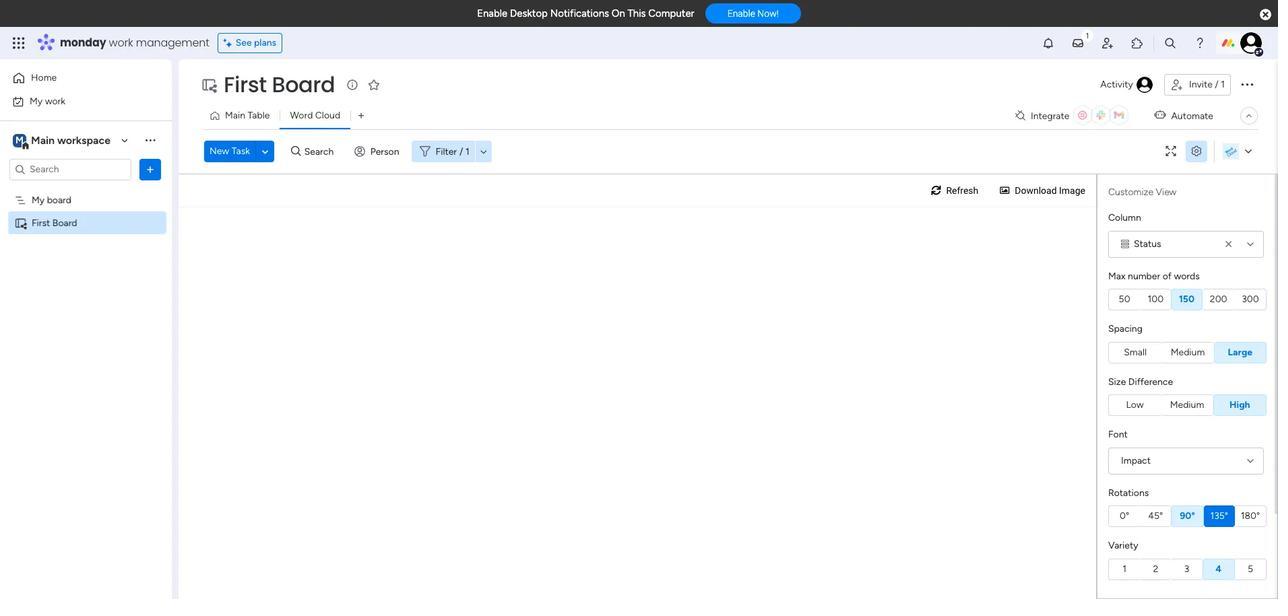 Task type: describe. For each thing, give the bounding box(es) containing it.
medium button for size difference
[[1162, 395, 1214, 417]]

see plans button
[[218, 33, 283, 53]]

1 button
[[1109, 559, 1141, 581]]

automate
[[1172, 110, 1214, 122]]

First Board field
[[220, 69, 339, 100]]

main for main workspace
[[31, 134, 55, 147]]

new
[[210, 146, 229, 157]]

add view image
[[359, 111, 364, 121]]

person button
[[349, 141, 408, 162]]

135°
[[1211, 511, 1229, 522]]

high
[[1230, 400, 1251, 411]]

large button
[[1214, 342, 1267, 364]]

help image
[[1194, 36, 1207, 50]]

now!
[[758, 8, 779, 19]]

enable for enable desktop notifications on this computer
[[477, 7, 508, 20]]

font
[[1109, 429, 1128, 441]]

table
[[248, 110, 270, 121]]

difference
[[1129, 376, 1174, 388]]

90°
[[1180, 511, 1196, 522]]

show board description image
[[345, 78, 361, 92]]

board
[[47, 194, 71, 206]]

100
[[1148, 294, 1164, 305]]

activity button
[[1096, 74, 1159, 96]]

150 button
[[1172, 289, 1203, 311]]

low
[[1127, 400, 1144, 411]]

impact
[[1122, 455, 1151, 467]]

status
[[1134, 238, 1162, 250]]

jacob simon image
[[1241, 32, 1263, 54]]

of
[[1163, 271, 1172, 282]]

enable desktop notifications on this computer
[[477, 7, 695, 20]]

0°
[[1120, 511, 1130, 522]]

0° button
[[1109, 506, 1141, 528]]

2
[[1154, 564, 1159, 575]]

small
[[1125, 347, 1147, 358]]

integrate
[[1031, 110, 1070, 122]]

list box containing my board
[[0, 186, 172, 417]]

workspace options image
[[144, 134, 157, 147]]

customize
[[1109, 187, 1154, 198]]

Search field
[[301, 142, 342, 161]]

m
[[16, 134, 24, 146]]

variety
[[1109, 541, 1139, 552]]

1 for filter / 1
[[466, 146, 470, 157]]

work for my
[[45, 95, 65, 107]]

my for my work
[[30, 95, 43, 107]]

open full screen image
[[1161, 147, 1182, 157]]

low button
[[1109, 395, 1162, 417]]

dapulse close image
[[1261, 8, 1272, 22]]

high button
[[1214, 395, 1267, 417]]

this
[[628, 7, 646, 20]]

customize view
[[1109, 187, 1177, 198]]

3
[[1185, 564, 1190, 575]]

word
[[290, 110, 313, 121]]

search everything image
[[1164, 36, 1178, 50]]

workspace image
[[13, 133, 26, 148]]

180° button
[[1235, 506, 1267, 528]]

max number of words
[[1109, 271, 1200, 282]]

management
[[136, 35, 209, 51]]

select product image
[[12, 36, 26, 50]]

90° button
[[1172, 506, 1204, 528]]

new task button
[[204, 141, 256, 162]]

45° button
[[1141, 506, 1172, 528]]

main table button
[[204, 105, 280, 127]]

main table
[[225, 110, 270, 121]]

Search in workspace field
[[28, 162, 113, 177]]

invite / 1 button
[[1165, 74, 1232, 96]]

50 button
[[1109, 289, 1141, 311]]

person
[[371, 146, 399, 157]]

0 vertical spatial board
[[272, 69, 335, 100]]

small button
[[1109, 342, 1162, 364]]

arrow down image
[[476, 144, 492, 160]]

see
[[236, 37, 252, 49]]

desktop
[[510, 7, 548, 20]]

135° button
[[1204, 506, 1235, 528]]

my work button
[[8, 91, 145, 112]]

plans
[[254, 37, 276, 49]]

5 button
[[1235, 559, 1267, 581]]

enable now!
[[728, 8, 779, 19]]

3 button
[[1172, 559, 1203, 581]]

1 for invite / 1
[[1222, 79, 1225, 90]]

50
[[1119, 294, 1131, 305]]



Task type: locate. For each thing, give the bounding box(es) containing it.
/ right filter
[[460, 146, 463, 157]]

filter / 1
[[436, 146, 470, 157]]

v2 search image
[[291, 144, 301, 159]]

medium button
[[1162, 342, 1214, 364], [1162, 395, 1214, 417]]

work down home
[[45, 95, 65, 107]]

shareable board image
[[201, 77, 217, 93]]

my inside list box
[[32, 194, 45, 206]]

first board down my board
[[32, 217, 77, 229]]

first board
[[224, 69, 335, 100], [32, 217, 77, 229]]

enable left desktop
[[477, 7, 508, 20]]

4
[[1216, 564, 1222, 575]]

0 horizontal spatial work
[[45, 95, 65, 107]]

5
[[1248, 564, 1254, 575]]

medium up difference
[[1171, 347, 1205, 358]]

my inside button
[[30, 95, 43, 107]]

collapse board header image
[[1244, 111, 1255, 121]]

options image up "collapse board header" icon
[[1240, 76, 1256, 92]]

4 button
[[1203, 559, 1235, 581]]

board down board on the left of the page
[[52, 217, 77, 229]]

number
[[1128, 271, 1161, 282]]

100 button
[[1141, 289, 1172, 311]]

enable now! button
[[706, 4, 801, 24]]

1 horizontal spatial /
[[1216, 79, 1219, 90]]

work for monday
[[109, 35, 133, 51]]

option
[[0, 188, 172, 191]]

first up main table
[[224, 69, 267, 100]]

0 vertical spatial first
[[224, 69, 267, 100]]

0 horizontal spatial board
[[52, 217, 77, 229]]

/
[[1216, 79, 1219, 90], [460, 146, 463, 157]]

0 vertical spatial work
[[109, 35, 133, 51]]

size difference
[[1109, 376, 1174, 388]]

view
[[1156, 187, 1177, 198]]

see plans
[[236, 37, 276, 49]]

1 horizontal spatial 1
[[1123, 564, 1127, 575]]

workspace selection element
[[13, 132, 113, 150]]

my board
[[32, 194, 71, 206]]

home button
[[8, 67, 145, 89]]

1 vertical spatial first
[[32, 217, 50, 229]]

new task
[[210, 146, 250, 157]]

2 button
[[1141, 559, 1172, 581]]

45°
[[1149, 511, 1164, 522]]

invite / 1
[[1190, 79, 1225, 90]]

max
[[1109, 271, 1126, 282]]

angle down image
[[262, 147, 269, 157]]

medium for size difference
[[1171, 400, 1205, 411]]

activity
[[1101, 79, 1134, 90]]

v2 status outline image
[[1122, 240, 1130, 249]]

board up word
[[272, 69, 335, 100]]

0 horizontal spatial main
[[31, 134, 55, 147]]

0 horizontal spatial /
[[460, 146, 463, 157]]

1 vertical spatial board
[[52, 217, 77, 229]]

monday work management
[[60, 35, 209, 51]]

first right shareable board icon
[[32, 217, 50, 229]]

monday
[[60, 35, 106, 51]]

enable inside 'button'
[[728, 8, 756, 19]]

apps image
[[1131, 36, 1145, 50]]

2 horizontal spatial 1
[[1222, 79, 1225, 90]]

200
[[1211, 294, 1228, 305]]

0 vertical spatial /
[[1216, 79, 1219, 90]]

1 right invite
[[1222, 79, 1225, 90]]

enable left the 'now!' on the top right of the page
[[728, 8, 756, 19]]

main inside "workspace selection" element
[[31, 134, 55, 147]]

medium for spacing
[[1171, 347, 1205, 358]]

2 vertical spatial 1
[[1123, 564, 1127, 575]]

300
[[1242, 294, 1260, 305]]

settings image
[[1186, 147, 1208, 157]]

work
[[109, 35, 133, 51], [45, 95, 65, 107]]

main inside button
[[225, 110, 245, 121]]

word cloud
[[290, 110, 340, 121]]

main left table
[[225, 110, 245, 121]]

my left board on the left of the page
[[32, 194, 45, 206]]

main for main table
[[225, 110, 245, 121]]

rotations
[[1109, 488, 1149, 499]]

1 horizontal spatial enable
[[728, 8, 756, 19]]

150
[[1180, 294, 1195, 305]]

medium button for spacing
[[1162, 342, 1214, 364]]

1 vertical spatial medium
[[1171, 400, 1205, 411]]

enable for enable now!
[[728, 8, 756, 19]]

0 vertical spatial first board
[[224, 69, 335, 100]]

my down home
[[30, 95, 43, 107]]

0 vertical spatial medium
[[1171, 347, 1205, 358]]

options image down the 'workspace options' image
[[144, 163, 157, 176]]

medium
[[1171, 347, 1205, 358], [1171, 400, 1205, 411]]

1 horizontal spatial work
[[109, 35, 133, 51]]

on
[[612, 7, 625, 20]]

main right workspace "image"
[[31, 134, 55, 147]]

1 vertical spatial /
[[460, 146, 463, 157]]

work right monday
[[109, 35, 133, 51]]

1 vertical spatial main
[[31, 134, 55, 147]]

first inside list box
[[32, 217, 50, 229]]

1 vertical spatial first board
[[32, 217, 77, 229]]

/ for invite
[[1216, 79, 1219, 90]]

1 vertical spatial options image
[[144, 163, 157, 176]]

invite
[[1190, 79, 1213, 90]]

my work
[[30, 95, 65, 107]]

add to favorites image
[[368, 78, 381, 91]]

300 button
[[1235, 289, 1267, 311]]

size
[[1109, 376, 1127, 388]]

1 vertical spatial 1
[[466, 146, 470, 157]]

spacing
[[1109, 324, 1143, 335]]

first board inside list box
[[32, 217, 77, 229]]

my
[[30, 95, 43, 107], [32, 194, 45, 206]]

0 horizontal spatial options image
[[144, 163, 157, 176]]

200 button
[[1203, 289, 1235, 311]]

1 horizontal spatial main
[[225, 110, 245, 121]]

board inside list box
[[52, 217, 77, 229]]

task
[[232, 146, 250, 157]]

main
[[225, 110, 245, 121], [31, 134, 55, 147]]

0 horizontal spatial enable
[[477, 7, 508, 20]]

0 horizontal spatial 1
[[466, 146, 470, 157]]

words
[[1174, 271, 1200, 282]]

0 vertical spatial my
[[30, 95, 43, 107]]

computer
[[649, 7, 695, 20]]

medium button down difference
[[1162, 395, 1214, 417]]

medium down difference
[[1171, 400, 1205, 411]]

0 horizontal spatial first
[[32, 217, 50, 229]]

word cloud button
[[280, 105, 351, 127]]

1 left arrow down icon on the left top of page
[[466, 146, 470, 157]]

autopilot image
[[1155, 107, 1166, 124]]

1 vertical spatial my
[[32, 194, 45, 206]]

work inside button
[[45, 95, 65, 107]]

my for my board
[[32, 194, 45, 206]]

1 horizontal spatial first board
[[224, 69, 335, 100]]

0 horizontal spatial first board
[[32, 217, 77, 229]]

1 vertical spatial work
[[45, 95, 65, 107]]

column
[[1109, 212, 1142, 224]]

home
[[31, 72, 57, 84]]

inbox image
[[1072, 36, 1085, 50]]

0 vertical spatial options image
[[1240, 76, 1256, 92]]

1
[[1222, 79, 1225, 90], [466, 146, 470, 157], [1123, 564, 1127, 575]]

1 horizontal spatial first
[[224, 69, 267, 100]]

1 down variety
[[1123, 564, 1127, 575]]

0 vertical spatial main
[[225, 110, 245, 121]]

0 vertical spatial medium button
[[1162, 342, 1214, 364]]

notifications
[[550, 7, 609, 20]]

180°
[[1241, 511, 1261, 522]]

medium button up difference
[[1162, 342, 1214, 364]]

shareable board image
[[14, 217, 27, 230]]

/ right invite
[[1216, 79, 1219, 90]]

large
[[1229, 347, 1253, 358]]

1 image
[[1082, 28, 1094, 43]]

board
[[272, 69, 335, 100], [52, 217, 77, 229]]

main workspace
[[31, 134, 111, 147]]

cloud
[[315, 110, 340, 121]]

first board up table
[[224, 69, 335, 100]]

0 vertical spatial 1
[[1222, 79, 1225, 90]]

1 vertical spatial medium button
[[1162, 395, 1214, 417]]

invite members image
[[1101, 36, 1115, 50]]

options image
[[1240, 76, 1256, 92], [144, 163, 157, 176]]

list box
[[0, 186, 172, 417]]

notifications image
[[1042, 36, 1056, 50]]

1 horizontal spatial board
[[272, 69, 335, 100]]

first
[[224, 69, 267, 100], [32, 217, 50, 229]]

/ inside "button"
[[1216, 79, 1219, 90]]

/ for filter
[[460, 146, 463, 157]]

dapulse integrations image
[[1016, 111, 1026, 121]]

workspace
[[57, 134, 111, 147]]

filter
[[436, 146, 457, 157]]

1 horizontal spatial options image
[[1240, 76, 1256, 92]]

enable
[[477, 7, 508, 20], [728, 8, 756, 19]]



Task type: vqa. For each thing, say whether or not it's contained in the screenshot.


